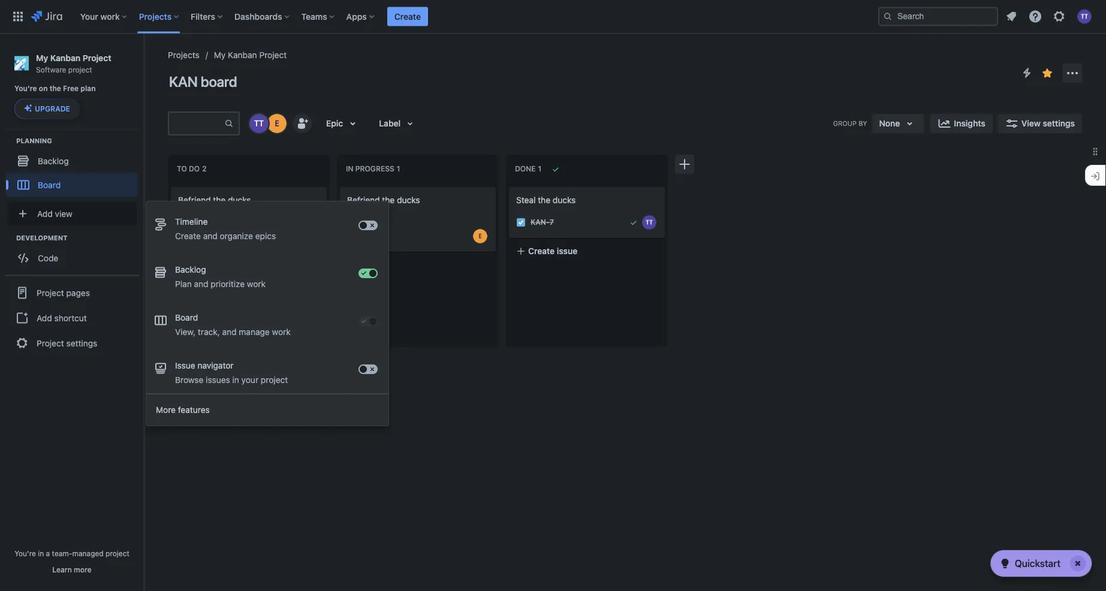 Task type: vqa. For each thing, say whether or not it's contained in the screenshot.


Task type: locate. For each thing, give the bounding box(es) containing it.
1 vertical spatial backlog
[[175, 265, 206, 275]]

0 vertical spatial project
[[68, 65, 92, 74]]

backlog up plan
[[175, 265, 206, 275]]

project right the managed
[[106, 550, 130, 558]]

0 vertical spatial backlog
[[38, 156, 69, 166]]

add for add view
[[37, 209, 53, 219]]

teams
[[302, 11, 327, 21]]

0 horizontal spatial ducks
[[228, 195, 251, 205]]

create issue down 7
[[529, 246, 578, 256]]

befriend
[[178, 195, 211, 205], [347, 195, 380, 205]]

0 horizontal spatial settings
[[66, 338, 97, 348]]

1 horizontal spatial befriend the ducks
[[347, 195, 420, 205]]

shortcut
[[54, 313, 87, 323]]

board view, track, and manage work
[[175, 313, 291, 337]]

0 vertical spatial and
[[203, 231, 218, 241]]

1 horizontal spatial kan-
[[362, 232, 381, 241]]

filters button
[[187, 7, 227, 26]]

and down '5'
[[203, 231, 218, 241]]

progress
[[356, 165, 395, 173]]

create issue image down to
[[164, 179, 178, 193]]

2 vertical spatial project
[[106, 550, 130, 558]]

development group
[[6, 233, 143, 274]]

2 horizontal spatial work
[[272, 327, 291, 337]]

2 horizontal spatial ducks
[[553, 195, 576, 205]]

none button
[[873, 114, 925, 133]]

kanban up software
[[50, 53, 81, 63]]

the down progress
[[382, 195, 395, 205]]

0 horizontal spatial create issue button
[[340, 254, 496, 276]]

create issue down 6
[[359, 260, 409, 270]]

projects up 'kan' at left top
[[168, 50, 200, 60]]

view
[[55, 209, 73, 219]]

2 you're from the top
[[14, 550, 36, 558]]

projects for projects popup button
[[139, 11, 172, 21]]

1 befriend the ducks from the left
[[178, 195, 251, 205]]

2 horizontal spatial kan-
[[531, 218, 550, 227]]

done element
[[515, 165, 544, 173]]

add view
[[37, 209, 73, 219]]

26 october 2023 image
[[245, 280, 255, 290]]

kanban up board
[[228, 50, 257, 60]]

0 horizontal spatial issue
[[388, 260, 409, 270]]

0 horizontal spatial project
[[68, 65, 92, 74]]

settings for project settings
[[66, 338, 97, 348]]

board up view,
[[175, 313, 198, 323]]

backlog down planning
[[38, 156, 69, 166]]

create inside timeline create and organize epics
[[175, 231, 201, 241]]

ducks
[[228, 195, 251, 205], [397, 195, 420, 205], [553, 195, 576, 205]]

board up add view
[[38, 180, 61, 190]]

2 horizontal spatial project
[[261, 375, 288, 385]]

1 vertical spatial and
[[194, 279, 209, 289]]

banner
[[0, 0, 1107, 34]]

create issue image
[[164, 179, 178, 193], [333, 179, 347, 193]]

0 vertical spatial you're
[[14, 84, 37, 93]]

and right the track,
[[222, 327, 237, 337]]

befriend the ducks for in progress
[[347, 195, 420, 205]]

ducks down in progress element
[[397, 195, 420, 205]]

0 vertical spatial issue
[[557, 246, 578, 256]]

0 horizontal spatial my
[[36, 53, 48, 63]]

0 vertical spatial add
[[37, 209, 53, 219]]

project up plan
[[68, 65, 92, 74]]

1 horizontal spatial project
[[106, 550, 130, 558]]

ducks up timeline create and organize epics
[[228, 195, 251, 205]]

project right your at bottom left
[[261, 375, 288, 385]]

create issue button down 7
[[509, 240, 665, 262]]

befriend up 'timeline'
[[178, 195, 211, 205]]

0 vertical spatial create issue
[[529, 246, 578, 256]]

1 horizontal spatial in
[[232, 375, 239, 385]]

task image
[[178, 218, 188, 227]]

the up '5'
[[213, 195, 226, 205]]

quickstart
[[1016, 558, 1061, 570]]

my inside my kanban project software project
[[36, 53, 48, 63]]

the
[[50, 84, 61, 93], [213, 195, 226, 205], [382, 195, 395, 205], [538, 195, 551, 205]]

settings down add shortcut button
[[66, 338, 97, 348]]

quickstart button
[[992, 551, 1093, 577]]

and inside timeline create and organize epics
[[203, 231, 218, 241]]

0 horizontal spatial kan-
[[193, 218, 212, 227]]

0 horizontal spatial befriend
[[178, 195, 211, 205]]

a
[[46, 550, 50, 558]]

2 vertical spatial work
[[272, 327, 291, 337]]

2 create issue image from the left
[[333, 179, 347, 193]]

settings inside 'button'
[[1044, 118, 1076, 128]]

1 horizontal spatial board
[[175, 313, 198, 323]]

befriend the ducks down progress
[[347, 195, 420, 205]]

create issue image
[[502, 179, 517, 193]]

and inside board view, track, and manage work
[[222, 327, 237, 337]]

group containing project pages
[[5, 275, 139, 360]]

0 vertical spatial settings
[[1044, 118, 1076, 128]]

in
[[232, 375, 239, 385], [38, 550, 44, 558]]

my
[[214, 50, 226, 60], [36, 53, 48, 63]]

add inside popup button
[[37, 209, 53, 219]]

kan-6 link
[[362, 231, 386, 242]]

project
[[259, 50, 287, 60], [83, 53, 111, 63], [37, 288, 64, 298], [37, 338, 64, 348]]

you're for you're in a team-managed project
[[14, 550, 36, 558]]

project up plan
[[83, 53, 111, 63]]

0 horizontal spatial create issue image
[[164, 179, 178, 193]]

ducks for do
[[228, 195, 251, 205]]

1 horizontal spatial backlog
[[175, 265, 206, 275]]

add
[[37, 209, 53, 219], [210, 249, 225, 258], [37, 313, 52, 323]]

settings right the view
[[1044, 118, 1076, 128]]

organize
[[220, 231, 253, 241]]

0 horizontal spatial work
[[100, 11, 120, 21]]

and
[[203, 231, 218, 241], [194, 279, 209, 289], [222, 327, 237, 337]]

you're in a team-managed project
[[14, 550, 130, 558]]

0 vertical spatial work
[[100, 11, 120, 21]]

backlog inside the backlog plan and prioritize work
[[175, 265, 206, 275]]

2 vertical spatial add
[[37, 313, 52, 323]]

1 create issue image from the left
[[164, 179, 178, 193]]

issue
[[175, 361, 195, 371]]

project pages link
[[5, 280, 139, 306]]

the for in progress create issue icon
[[382, 195, 395, 205]]

and for timeline
[[203, 231, 218, 241]]

apps button
[[343, 7, 379, 26]]

my up board
[[214, 50, 226, 60]]

track,
[[198, 327, 220, 337]]

1 horizontal spatial ducks
[[397, 195, 420, 205]]

create down task image
[[175, 231, 201, 241]]

board inside planning group
[[38, 180, 61, 190]]

my for my kanban project
[[214, 50, 226, 60]]

group
[[5, 275, 139, 360]]

board inside board view, track, and manage work
[[175, 313, 198, 323]]

your
[[242, 375, 259, 385]]

1 vertical spatial you're
[[14, 550, 36, 558]]

task image
[[517, 218, 526, 227]]

1 horizontal spatial settings
[[1044, 118, 1076, 128]]

kanban inside my kanban project software project
[[50, 53, 81, 63]]

0 horizontal spatial in
[[38, 550, 44, 558]]

jira image
[[31, 9, 62, 24], [31, 9, 62, 24]]

managed
[[72, 550, 104, 558]]

0 horizontal spatial kanban
[[50, 53, 81, 63]]

0 vertical spatial projects
[[139, 11, 172, 21]]

1 horizontal spatial work
[[247, 279, 266, 289]]

settings inside group
[[66, 338, 97, 348]]

settings for view settings
[[1044, 118, 1076, 128]]

board
[[38, 180, 61, 190], [175, 313, 198, 323]]

you're left a
[[14, 550, 36, 558]]

1 vertical spatial projects
[[168, 50, 200, 60]]

planning group
[[6, 136, 143, 201]]

create down kan-7 link
[[529, 246, 555, 256]]

add right 1:
[[210, 249, 225, 258]]

1:
[[201, 249, 207, 258]]

0 horizontal spatial board
[[38, 180, 61, 190]]

eloisefrancis23 image
[[268, 114, 287, 133]]

befriend down in progress
[[347, 195, 380, 205]]

backlog
[[38, 156, 69, 166], [175, 265, 206, 275]]

create issue button for befriend the ducks
[[340, 254, 496, 276]]

[task 1: add task summary]
[[178, 249, 285, 258]]

1 you're from the top
[[14, 84, 37, 93]]

1 vertical spatial settings
[[66, 338, 97, 348]]

you're for you're on the free plan
[[14, 84, 37, 93]]

1 vertical spatial create issue
[[359, 260, 409, 270]]

prioritize
[[211, 279, 245, 289]]

kan-7 link
[[531, 217, 554, 228]]

dashboards button
[[231, 7, 294, 26]]

help image
[[1029, 9, 1043, 24]]

0 vertical spatial board
[[38, 180, 61, 190]]

in progress
[[346, 165, 395, 173]]

dashboards
[[235, 11, 282, 21]]

sidebar navigation image
[[131, 48, 157, 72]]

to
[[177, 165, 187, 173]]

add left shortcut at bottom
[[37, 313, 52, 323]]

your work button
[[77, 7, 132, 26]]

1 befriend from the left
[[178, 195, 211, 205]]

in left your at bottom left
[[232, 375, 239, 385]]

befriend the ducks
[[178, 195, 251, 205], [347, 195, 420, 205]]

add inside button
[[37, 313, 52, 323]]

you're left on
[[14, 84, 37, 93]]

by
[[859, 119, 868, 127]]

1 vertical spatial project
[[261, 375, 288, 385]]

0 vertical spatial in
[[232, 375, 239, 385]]

issues
[[206, 375, 230, 385]]

your
[[80, 11, 98, 21]]

0 horizontal spatial befriend the ducks
[[178, 195, 251, 205]]

banner containing your work
[[0, 0, 1107, 34]]

the right on
[[50, 84, 61, 93]]

star kan board image
[[1041, 66, 1055, 80]]

1 horizontal spatial kanban
[[228, 50, 257, 60]]

work
[[100, 11, 120, 21], [247, 279, 266, 289], [272, 327, 291, 337]]

create issue button down 6
[[340, 254, 496, 276]]

create issue
[[529, 246, 578, 256], [359, 260, 409, 270]]

my up software
[[36, 53, 48, 63]]

1 horizontal spatial my
[[214, 50, 226, 60]]

befriend for progress
[[347, 195, 380, 205]]

2 vertical spatial and
[[222, 327, 237, 337]]

1 vertical spatial work
[[247, 279, 266, 289]]

epic button
[[319, 114, 367, 133]]

projects inside popup button
[[139, 11, 172, 21]]

befriend the ducks up '5'
[[178, 195, 251, 205]]

kan- for 6
[[362, 232, 381, 241]]

backlog inside planning group
[[38, 156, 69, 166]]

group
[[834, 119, 857, 127]]

1 vertical spatial in
[[38, 550, 44, 558]]

free
[[63, 84, 79, 93]]

the right steal
[[538, 195, 551, 205]]

and inside the backlog plan and prioritize work
[[194, 279, 209, 289]]

and right plan
[[194, 279, 209, 289]]

projects button
[[135, 7, 184, 26]]

3 ducks from the left
[[553, 195, 576, 205]]

add shortcut button
[[5, 306, 139, 330]]

kanban for my kanban project software project
[[50, 53, 81, 63]]

1 ducks from the left
[[228, 195, 251, 205]]

your profile and settings image
[[1078, 9, 1093, 24]]

kan-5
[[193, 218, 216, 227]]

group by
[[834, 119, 868, 127]]

1 horizontal spatial issue
[[557, 246, 578, 256]]

add left 'view'
[[37, 209, 53, 219]]

in left a
[[38, 550, 44, 558]]

in inside issue navigator browse issues in your project
[[232, 375, 239, 385]]

2 ducks from the left
[[397, 195, 420, 205]]

1 horizontal spatial create issue button
[[509, 240, 665, 262]]

task
[[227, 249, 244, 258]]

project inside my kanban project software project
[[68, 65, 92, 74]]

done image
[[629, 218, 639, 227]]

1 horizontal spatial create issue image
[[333, 179, 347, 193]]

2 befriend from the left
[[347, 195, 380, 205]]

planning image
[[2, 133, 16, 148]]

create right apps dropdown button
[[395, 11, 421, 21]]

7
[[550, 218, 554, 227]]

projects up sidebar navigation icon
[[139, 11, 172, 21]]

create inside 'button'
[[395, 11, 421, 21]]

0 horizontal spatial backlog
[[38, 156, 69, 166]]

issue
[[557, 246, 578, 256], [388, 260, 409, 270]]

1 vertical spatial board
[[175, 313, 198, 323]]

create issue image down in
[[333, 179, 347, 193]]

ducks up 7
[[553, 195, 576, 205]]

2 befriend the ducks from the left
[[347, 195, 420, 205]]

1 horizontal spatial befriend
[[347, 195, 380, 205]]



Task type: describe. For each thing, give the bounding box(es) containing it.
in
[[346, 165, 354, 173]]

teams button
[[298, 7, 339, 26]]

assignee: terry turtle image
[[643, 215, 657, 230]]

epics
[[255, 231, 276, 241]]

features
[[178, 405, 210, 415]]

backlog link
[[6, 149, 138, 173]]

none
[[880, 118, 901, 128]]

search image
[[884, 12, 893, 21]]

project down dashboards popup button
[[259, 50, 287, 60]]

code
[[38, 253, 58, 263]]

0 horizontal spatial create issue
[[359, 260, 409, 270]]

view,
[[175, 327, 196, 337]]

projects for projects link
[[168, 50, 200, 60]]

kan- for 7
[[531, 218, 550, 227]]

insights button
[[931, 114, 993, 133]]

kan-6
[[362, 232, 386, 241]]

project inside my kanban project software project
[[83, 53, 111, 63]]

navigator
[[198, 361, 234, 371]]

Search this board text field
[[169, 113, 224, 134]]

more features link
[[146, 398, 389, 422]]

backlog for backlog plan and prioritize work
[[175, 265, 206, 275]]

do
[[189, 165, 200, 173]]

1 vertical spatial add
[[210, 249, 225, 258]]

in progress element
[[346, 165, 403, 173]]

[task
[[178, 249, 199, 258]]

your work
[[80, 11, 120, 21]]

26 oct
[[255, 281, 280, 289]]

code link
[[6, 246, 138, 270]]

the for create issue image
[[538, 195, 551, 205]]

view settings
[[1022, 118, 1076, 128]]

work inside dropdown button
[[100, 11, 120, 21]]

create down kan-6 link
[[359, 260, 386, 270]]

notifications image
[[1005, 9, 1019, 24]]

kan board
[[169, 73, 237, 90]]

create button
[[387, 7, 428, 26]]

epic
[[326, 118, 343, 128]]

project down add shortcut
[[37, 338, 64, 348]]

timeline create and organize epics
[[175, 217, 276, 241]]

learn more
[[52, 566, 92, 574]]

the for create issue icon for to do
[[213, 195, 226, 205]]

automations menu button icon image
[[1021, 66, 1035, 80]]

my kanban project link
[[214, 48, 287, 62]]

create issue button for steal the ducks
[[509, 240, 665, 262]]

my for my kanban project software project
[[36, 53, 48, 63]]

software
[[36, 65, 66, 74]]

planning
[[16, 137, 52, 144]]

project pages
[[37, 288, 90, 298]]

kan
[[169, 73, 198, 90]]

browse
[[175, 375, 204, 385]]

more features
[[156, 405, 210, 415]]

and for backlog
[[194, 279, 209, 289]]

1 horizontal spatial create issue
[[529, 246, 578, 256]]

appswitcher icon image
[[11, 9, 25, 24]]

add view button
[[7, 202, 137, 226]]

Search field
[[879, 7, 999, 26]]

more
[[156, 405, 176, 415]]

label button
[[372, 114, 425, 133]]

filters
[[191, 11, 215, 21]]

add shortcut
[[37, 313, 87, 323]]

plan
[[81, 84, 96, 93]]

issue navigator browse issues in your project
[[175, 361, 288, 385]]

timeline
[[175, 217, 208, 227]]

kan- for 5
[[193, 218, 212, 227]]

you're on the free plan
[[14, 84, 96, 93]]

26
[[255, 281, 264, 289]]

pages
[[66, 288, 90, 298]]

development image
[[2, 231, 16, 245]]

insights
[[955, 118, 986, 128]]

project inside issue navigator browse issues in your project
[[261, 375, 288, 385]]

add for add shortcut
[[37, 313, 52, 323]]

oct
[[265, 281, 280, 289]]

development
[[16, 234, 67, 242]]

done image
[[629, 218, 639, 227]]

kan-7
[[531, 218, 554, 227]]

terry turtle image
[[250, 114, 269, 133]]

ducks for progress
[[397, 195, 420, 205]]

board for board view, track, and manage work
[[175, 313, 198, 323]]

work inside board view, track, and manage work
[[272, 327, 291, 337]]

plan
[[175, 279, 192, 289]]

befriend the ducks for to do
[[178, 195, 251, 205]]

project settings
[[37, 338, 97, 348]]

upgrade button
[[15, 99, 79, 118]]

steal the ducks
[[517, 195, 576, 205]]

insights image
[[938, 116, 952, 131]]

summary]
[[246, 249, 285, 258]]

check image
[[999, 557, 1013, 571]]

work inside the backlog plan and prioritize work
[[247, 279, 266, 289]]

apps
[[347, 11, 367, 21]]

my kanban project
[[214, 50, 287, 60]]

to do
[[177, 165, 200, 173]]

steal
[[517, 195, 536, 205]]

create issue image for to do
[[164, 179, 178, 193]]

more
[[74, 566, 92, 574]]

1 vertical spatial issue
[[388, 260, 409, 270]]

add people image
[[295, 116, 310, 131]]

create issue image for in progress
[[333, 179, 347, 193]]

primary element
[[7, 0, 879, 33]]

upgrade
[[35, 105, 70, 113]]

learn more button
[[52, 565, 92, 575]]

projects link
[[168, 48, 200, 62]]

6
[[381, 232, 386, 241]]

backlog for backlog
[[38, 156, 69, 166]]

view settings button
[[998, 114, 1083, 133]]

kanban for my kanban project
[[228, 50, 257, 60]]

to do element
[[177, 165, 209, 173]]

board link
[[6, 173, 138, 197]]

dismiss quickstart image
[[1069, 554, 1088, 574]]

learn
[[52, 566, 72, 574]]

project up add shortcut
[[37, 288, 64, 298]]

26 october 2023 image
[[245, 280, 255, 290]]

create column image
[[678, 157, 692, 172]]

settings image
[[1053, 9, 1067, 24]]

more image
[[1066, 66, 1081, 80]]

5
[[212, 218, 216, 227]]

label
[[379, 118, 401, 128]]

befriend for do
[[178, 195, 211, 205]]

assignee: eloisefrancis23 image
[[473, 229, 488, 244]]

board for board
[[38, 180, 61, 190]]

board
[[201, 73, 237, 90]]

my kanban project software project
[[36, 53, 111, 74]]

manage
[[239, 327, 270, 337]]

on
[[39, 84, 48, 93]]



